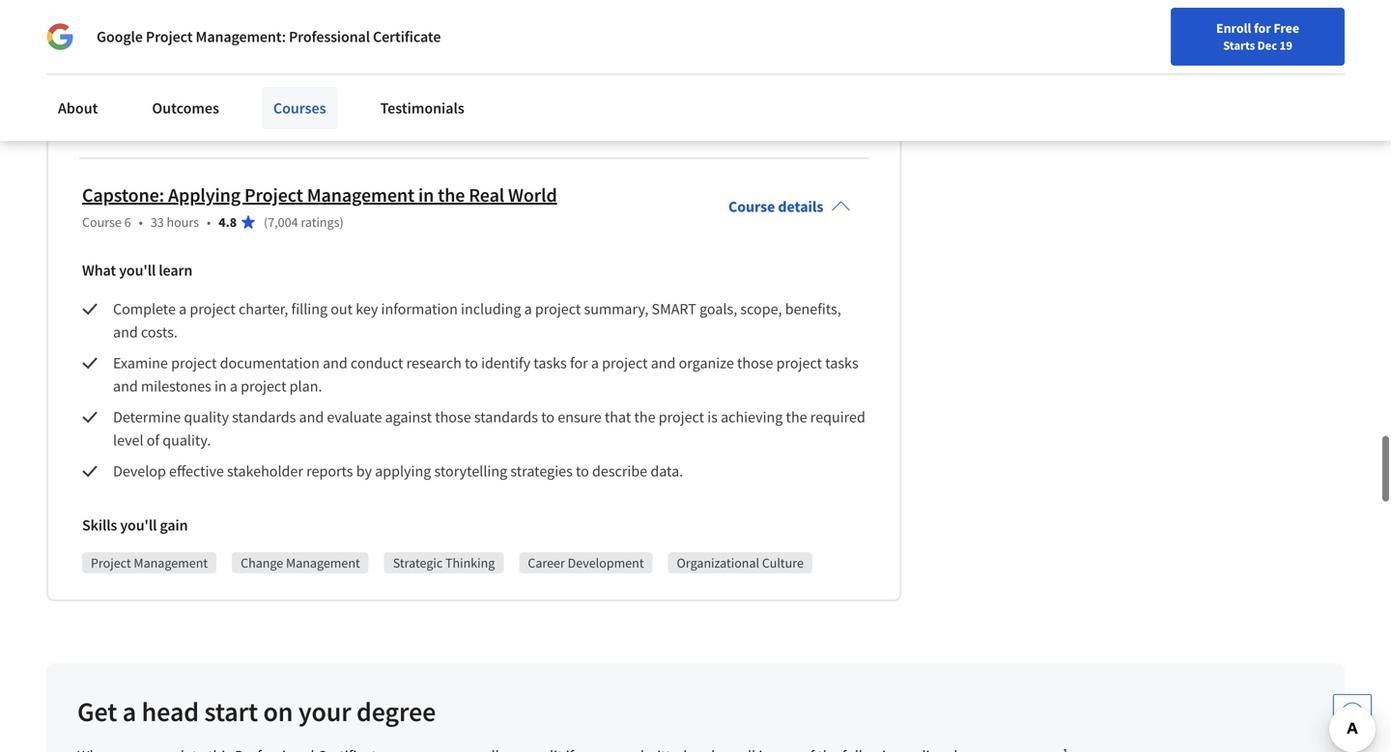 Task type: describe. For each thing, give the bounding box(es) containing it.
smart
[[652, 300, 696, 319]]

a down documentation
[[230, 377, 238, 396]]

free
[[1274, 19, 1299, 37]]

course for course details
[[728, 197, 775, 217]]

to left describe
[[576, 462, 589, 481]]

skills for problem solving
[[82, 74, 117, 93]]

required
[[810, 408, 866, 427]]

english button
[[1041, 39, 1158, 101]]

management up )
[[307, 183, 415, 207]]

course 6 • 33 hours •
[[82, 214, 211, 231]]

complete
[[113, 300, 176, 319]]

goals,
[[700, 300, 737, 319]]

english
[[1076, 60, 1123, 80]]

google
[[97, 27, 143, 46]]

(
[[264, 214, 268, 231]]

get
[[77, 695, 117, 729]]

examine
[[113, 354, 168, 373]]

about link
[[46, 87, 110, 129]]

1 horizontal spatial the
[[634, 408, 656, 427]]

team
[[306, 20, 339, 39]]

gain for problem
[[160, 74, 188, 93]]

starts
[[1223, 38, 1255, 53]]

testimonials
[[380, 99, 464, 118]]

documentation
[[220, 354, 320, 373]]

project right the google
[[146, 27, 193, 46]]

those inside determine quality standards and evaluate against those standards to ensure that the project is achieving the required level of quality.
[[435, 408, 471, 427]]

0 vertical spatial in
[[418, 183, 434, 207]]

including
[[461, 300, 521, 319]]

complete a project charter, filling out key information including a project summary, smart goals, scope, benefits, and costs.
[[113, 300, 844, 342]]

certificate
[[373, 27, 441, 46]]

milestones
[[141, 377, 211, 396]]

learn
[[159, 261, 192, 280]]

problem
[[241, 112, 289, 130]]

coursera image
[[23, 54, 146, 85]]

you'll for change
[[120, 516, 157, 535]]

project management for problem solving
[[91, 112, 208, 130]]

33
[[151, 214, 164, 231]]

identify
[[481, 354, 530, 373]]

2 standards from the left
[[474, 408, 538, 427]]

an
[[252, 20, 268, 39]]

course for course 6 • 33 hours •
[[82, 214, 122, 231]]

effective
[[169, 462, 224, 481]]

details
[[778, 197, 823, 217]]

project up ( on the top left of the page
[[244, 183, 303, 207]]

project inside determine quality standards and evaluate against those standards to ensure that the project is achieving the required level of quality.
[[659, 408, 704, 427]]

1 tasks from the left
[[534, 354, 567, 373]]

2 • from the left
[[207, 214, 211, 231]]

summary,
[[584, 300, 649, 319]]

skills you'll gain for problem solving
[[82, 74, 188, 93]]

data.
[[651, 462, 683, 481]]

a right including
[[524, 300, 532, 319]]

explain how to coach an agile team and help them overcome challenges.
[[113, 20, 579, 39]]

applying
[[168, 183, 241, 207]]

0 horizontal spatial the
[[438, 183, 465, 207]]

determine quality standards and evaluate against those standards to ensure that the project is achieving the required level of quality.
[[113, 408, 869, 450]]

1 • from the left
[[139, 214, 143, 231]]

change
[[241, 555, 283, 572]]

a right the complete
[[179, 300, 187, 319]]

help center image
[[1341, 702, 1364, 726]]

new
[[966, 61, 991, 78]]

project up that
[[602, 354, 648, 373]]

skills you'll gain for change management
[[82, 516, 188, 535]]

stakeholder
[[227, 462, 303, 481]]

capstone: applying project management in the real world link
[[82, 183, 557, 207]]

world
[[508, 183, 557, 207]]

key
[[356, 300, 378, 319]]

out
[[331, 300, 353, 319]]

coach
[[211, 20, 249, 39]]

individuals
[[55, 10, 129, 29]]

for inside enroll for free starts dec 19
[[1254, 19, 1271, 37]]

management left change
[[134, 555, 208, 572]]

management up applying
[[134, 112, 208, 130]]

project up "milestones"
[[171, 354, 217, 373]]

19
[[1280, 38, 1293, 53]]

project left summary,
[[535, 300, 581, 319]]

and down examine
[[113, 377, 138, 396]]

problem solving
[[241, 112, 334, 130]]

that
[[605, 408, 631, 427]]

)
[[340, 214, 344, 231]]

professional
[[289, 27, 370, 46]]

what
[[82, 261, 116, 280]]

project left charter, at left top
[[190, 300, 236, 319]]

organizational culture
[[677, 555, 804, 572]]

2 horizontal spatial the
[[786, 408, 807, 427]]

achieving
[[721, 408, 783, 427]]

against
[[385, 408, 432, 427]]

course details button
[[713, 170, 866, 244]]

dec
[[1258, 38, 1277, 53]]

outcomes
[[152, 99, 219, 118]]

those inside examine project documentation and conduct research to identify tasks for a project and organize those project tasks and milestones in a project plan.
[[737, 354, 773, 373]]

2 tasks from the left
[[825, 354, 859, 373]]

research
[[406, 354, 462, 373]]

agile
[[271, 20, 303, 39]]

explain
[[113, 20, 160, 39]]

information
[[381, 300, 458, 319]]

benefits,
[[785, 300, 841, 319]]

what you'll learn
[[82, 261, 192, 280]]

costs.
[[141, 323, 178, 342]]

by
[[356, 462, 372, 481]]

quality.
[[163, 431, 211, 450]]

about
[[58, 99, 98, 118]]

a right get
[[123, 695, 136, 729]]

project down develop
[[91, 555, 131, 572]]

and left organize
[[651, 354, 676, 373]]

quality
[[184, 408, 229, 427]]

quality
[[366, 112, 407, 130]]

project down the benefits,
[[776, 354, 822, 373]]

enroll for free starts dec 19
[[1216, 19, 1299, 53]]

overcome
[[439, 20, 503, 39]]

capstone: applying project management in the real world
[[82, 183, 557, 207]]



Task type: vqa. For each thing, say whether or not it's contained in the screenshot.
the
yes



Task type: locate. For each thing, give the bounding box(es) containing it.
career left development on the bottom
[[528, 555, 565, 572]]

skills for change management
[[82, 516, 117, 535]]

tasks
[[534, 354, 567, 373], [825, 354, 859, 373]]

courses link
[[262, 87, 338, 129]]

you'll down develop
[[120, 516, 157, 535]]

and inside complete a project charter, filling out key information including a project summary, smart goals, scope, benefits, and costs.
[[113, 323, 138, 342]]

management:
[[196, 27, 286, 46]]

those
[[737, 354, 773, 373], [435, 408, 471, 427]]

plan.
[[290, 377, 322, 396]]

for up ensure
[[570, 354, 588, 373]]

and down 'plan.'
[[299, 408, 324, 427]]

0 horizontal spatial for
[[570, 354, 588, 373]]

standards down 'plan.'
[[232, 408, 296, 427]]

how
[[163, 20, 191, 39]]

0 horizontal spatial your
[[298, 695, 351, 729]]

standards down examine project documentation and conduct research to identify tasks for a project and organize those project tasks and milestones in a project plan.
[[474, 408, 538, 427]]

tasks up required
[[825, 354, 859, 373]]

( 7,004 ratings )
[[264, 214, 344, 231]]

to inside examine project documentation and conduct research to identify tasks for a project and organize those project tasks and milestones in a project plan.
[[465, 354, 478, 373]]

gain up outcomes
[[160, 74, 188, 93]]

organize
[[679, 354, 734, 373]]

1 vertical spatial your
[[298, 695, 351, 729]]

development
[[568, 555, 644, 572]]

1 vertical spatial in
[[214, 377, 227, 396]]

for inside examine project documentation and conduct research to identify tasks for a project and organize those project tasks and milestones in a project plan.
[[570, 354, 588, 373]]

0 horizontal spatial •
[[139, 214, 143, 231]]

start
[[204, 695, 258, 729]]

in inside examine project documentation and conduct research to identify tasks for a project and organize those project tasks and milestones in a project plan.
[[214, 377, 227, 396]]

2 vertical spatial you'll
[[120, 516, 157, 535]]

•
[[139, 214, 143, 231], [207, 214, 211, 231]]

skills you'll gain
[[82, 74, 188, 93], [82, 516, 188, 535]]

2 skills you'll gain from the top
[[82, 516, 188, 535]]

career right new
[[994, 61, 1031, 78]]

1 vertical spatial gain
[[160, 516, 188, 535]]

storytelling
[[434, 462, 507, 481]]

applying
[[375, 462, 431, 481]]

1 skills from the top
[[82, 74, 117, 93]]

0 vertical spatial those
[[737, 354, 773, 373]]

and left help
[[342, 20, 367, 39]]

1 vertical spatial those
[[435, 408, 471, 427]]

course left details
[[728, 197, 775, 217]]

0 vertical spatial for
[[1254, 19, 1271, 37]]

strategic
[[393, 555, 443, 572]]

your right find
[[938, 61, 964, 78]]

ratings
[[301, 214, 340, 231]]

and left conduct
[[323, 354, 348, 373]]

project down coursera 'image'
[[91, 112, 131, 130]]

the left required
[[786, 408, 807, 427]]

0 vertical spatial you'll
[[120, 74, 157, 93]]

enroll
[[1216, 19, 1251, 37]]

quality management
[[366, 112, 484, 130]]

1 horizontal spatial for
[[1254, 19, 1271, 37]]

conduct
[[351, 354, 403, 373]]

1 horizontal spatial course
[[728, 197, 775, 217]]

hours
[[167, 214, 199, 231]]

• left 4.8
[[207, 214, 211, 231]]

challenges.
[[506, 20, 579, 39]]

project management down develop
[[91, 555, 208, 572]]

2 project management from the top
[[91, 555, 208, 572]]

None search field
[[275, 51, 594, 89]]

1 vertical spatial you'll
[[119, 261, 156, 280]]

project down documentation
[[241, 377, 286, 396]]

your inside find your new career 'link'
[[938, 61, 964, 78]]

describe
[[592, 462, 647, 481]]

organizational
[[677, 555, 759, 572]]

those right against at the left bottom of page
[[435, 408, 471, 427]]

google image
[[46, 23, 73, 50]]

0 horizontal spatial standards
[[232, 408, 296, 427]]

skills you'll gain down the google
[[82, 74, 188, 93]]

scope,
[[740, 300, 782, 319]]

in up quality on the left bottom of the page
[[214, 377, 227, 396]]

the
[[438, 183, 465, 207], [634, 408, 656, 427], [786, 408, 807, 427]]

0 vertical spatial your
[[938, 61, 964, 78]]

for
[[1254, 19, 1271, 37], [570, 354, 588, 373]]

you'll left learn
[[119, 261, 156, 280]]

for individuals
[[31, 10, 129, 29]]

a up ensure
[[591, 354, 599, 373]]

to
[[194, 20, 208, 39], [465, 354, 478, 373], [541, 408, 555, 427], [576, 462, 589, 481]]

1 horizontal spatial •
[[207, 214, 211, 231]]

career inside 'link'
[[994, 61, 1031, 78]]

1 horizontal spatial your
[[938, 61, 964, 78]]

head
[[142, 695, 199, 729]]

examine project documentation and conduct research to identify tasks for a project and organize those project tasks and milestones in a project plan.
[[113, 354, 862, 396]]

project management for change management
[[91, 555, 208, 572]]

your
[[938, 61, 964, 78], [298, 695, 351, 729]]

develop effective stakeholder reports by applying storytelling strategies to describe data.
[[113, 462, 683, 481]]

show notifications image
[[1186, 63, 1209, 86]]

gain down effective
[[160, 516, 188, 535]]

1 horizontal spatial those
[[737, 354, 773, 373]]

1 horizontal spatial tasks
[[825, 354, 859, 373]]

courses
[[273, 99, 326, 118]]

1 horizontal spatial career
[[994, 61, 1031, 78]]

1 vertical spatial project management
[[91, 555, 208, 572]]

skills up about
[[82, 74, 117, 93]]

0 horizontal spatial those
[[435, 408, 471, 427]]

ensure
[[558, 408, 602, 427]]

1 gain from the top
[[160, 74, 188, 93]]

1 vertical spatial skills
[[82, 516, 117, 535]]

career development
[[528, 555, 644, 572]]

0 horizontal spatial course
[[82, 214, 122, 231]]

evaluate
[[327, 408, 382, 427]]

management right change
[[286, 555, 360, 572]]

project management up "capstone:"
[[91, 112, 208, 130]]

tasks right identify on the left of page
[[534, 354, 567, 373]]

0 vertical spatial skills
[[82, 74, 117, 93]]

0 horizontal spatial career
[[528, 555, 565, 572]]

to right how
[[194, 20, 208, 39]]

2 gain from the top
[[160, 516, 188, 535]]

the left "real"
[[438, 183, 465, 207]]

gain for change
[[160, 516, 188, 535]]

0 vertical spatial project management
[[91, 112, 208, 130]]

your right on
[[298, 695, 351, 729]]

change management
[[241, 555, 360, 572]]

in left "real"
[[418, 183, 434, 207]]

1 standards from the left
[[232, 408, 296, 427]]

and inside determine quality standards and evaluate against those standards to ensure that the project is achieving the required level of quality.
[[299, 408, 324, 427]]

project left is
[[659, 408, 704, 427]]

find your new career
[[910, 61, 1031, 78]]

real
[[469, 183, 504, 207]]

and down the complete
[[113, 323, 138, 342]]

1 skills you'll gain from the top
[[82, 74, 188, 93]]

1 horizontal spatial in
[[418, 183, 434, 207]]

course left 6
[[82, 214, 122, 231]]

you'll down the google
[[120, 74, 157, 93]]

level
[[113, 431, 143, 450]]

0 vertical spatial gain
[[160, 74, 188, 93]]

filling
[[291, 300, 328, 319]]

for up dec
[[1254, 19, 1271, 37]]

reports
[[306, 462, 353, 481]]

culture
[[762, 555, 804, 572]]

skills you'll gain down develop
[[82, 516, 188, 535]]

charter,
[[239, 300, 288, 319]]

to left identify on the left of page
[[465, 354, 478, 373]]

find
[[910, 61, 935, 78]]

a
[[179, 300, 187, 319], [524, 300, 532, 319], [591, 354, 599, 373], [230, 377, 238, 396], [123, 695, 136, 729]]

you'll for problem
[[120, 74, 157, 93]]

testimonials link
[[369, 87, 476, 129]]

7,004
[[268, 214, 298, 231]]

management
[[134, 112, 208, 130], [410, 112, 484, 130], [307, 183, 415, 207], [134, 555, 208, 572], [286, 555, 360, 572]]

develop
[[113, 462, 166, 481]]

1 vertical spatial skills you'll gain
[[82, 516, 188, 535]]

0 vertical spatial skills you'll gain
[[82, 74, 188, 93]]

capstone:
[[82, 183, 164, 207]]

0 horizontal spatial tasks
[[534, 354, 567, 373]]

help
[[370, 20, 399, 39]]

those right organize
[[737, 354, 773, 373]]

to left ensure
[[541, 408, 555, 427]]

1 horizontal spatial standards
[[474, 408, 538, 427]]

of
[[147, 431, 159, 450]]

• right 6
[[139, 214, 143, 231]]

on
[[263, 695, 293, 729]]

course inside dropdown button
[[728, 197, 775, 217]]

outcomes link
[[140, 87, 231, 129]]

0 horizontal spatial in
[[214, 377, 227, 396]]

to inside determine quality standards and evaluate against those standards to ensure that the project is achieving the required level of quality.
[[541, 408, 555, 427]]

the right that
[[634, 408, 656, 427]]

project management
[[91, 112, 208, 130], [91, 555, 208, 572]]

find your new career link
[[901, 58, 1041, 82]]

2 skills from the top
[[82, 516, 117, 535]]

skills down develop
[[82, 516, 117, 535]]

management right quality
[[410, 112, 484, 130]]

gain
[[160, 74, 188, 93], [160, 516, 188, 535]]

skills
[[82, 74, 117, 93], [82, 516, 117, 535]]

4.8
[[219, 214, 237, 231]]

and
[[342, 20, 367, 39], [113, 323, 138, 342], [323, 354, 348, 373], [651, 354, 676, 373], [113, 377, 138, 396], [299, 408, 324, 427]]

1 project management from the top
[[91, 112, 208, 130]]

0 vertical spatial career
[[994, 61, 1031, 78]]

thinking
[[445, 555, 495, 572]]

strategies
[[510, 462, 573, 481]]

get a head start on your degree
[[77, 695, 436, 729]]

1 vertical spatial for
[[570, 354, 588, 373]]

1 vertical spatial career
[[528, 555, 565, 572]]



